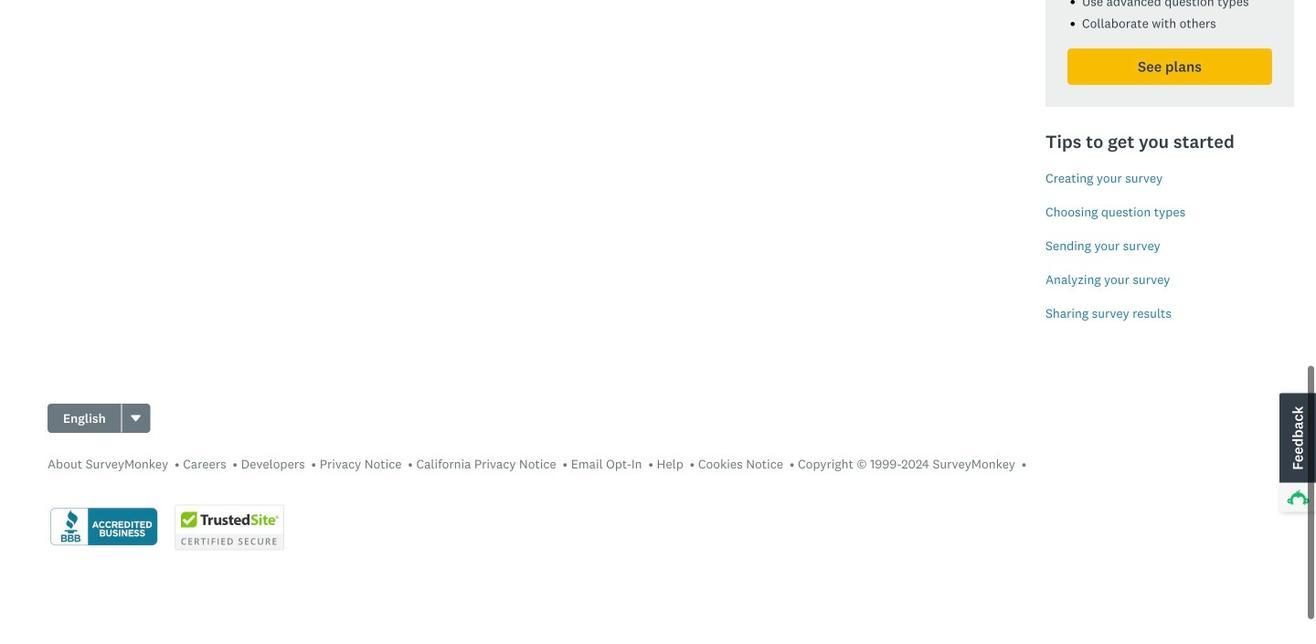 Task type: vqa. For each thing, say whether or not it's contained in the screenshot.
'trustedsite helps keep you safe from identity theft, credit card fraud, spyware, spam, viruses and online scams' image
yes



Task type: describe. For each thing, give the bounding box(es) containing it.
trustedsite helps keep you safe from identity theft, credit card fraud, spyware, spam, viruses and online scams image
[[175, 505, 284, 551]]

language dropdown image
[[130, 412, 142, 425]]



Task type: locate. For each thing, give the bounding box(es) containing it.
language dropdown image
[[131, 415, 141, 422]]

click to verify bbb accreditation and to see a bbb report. image
[[48, 506, 160, 549]]

group
[[48, 404, 151, 433]]



